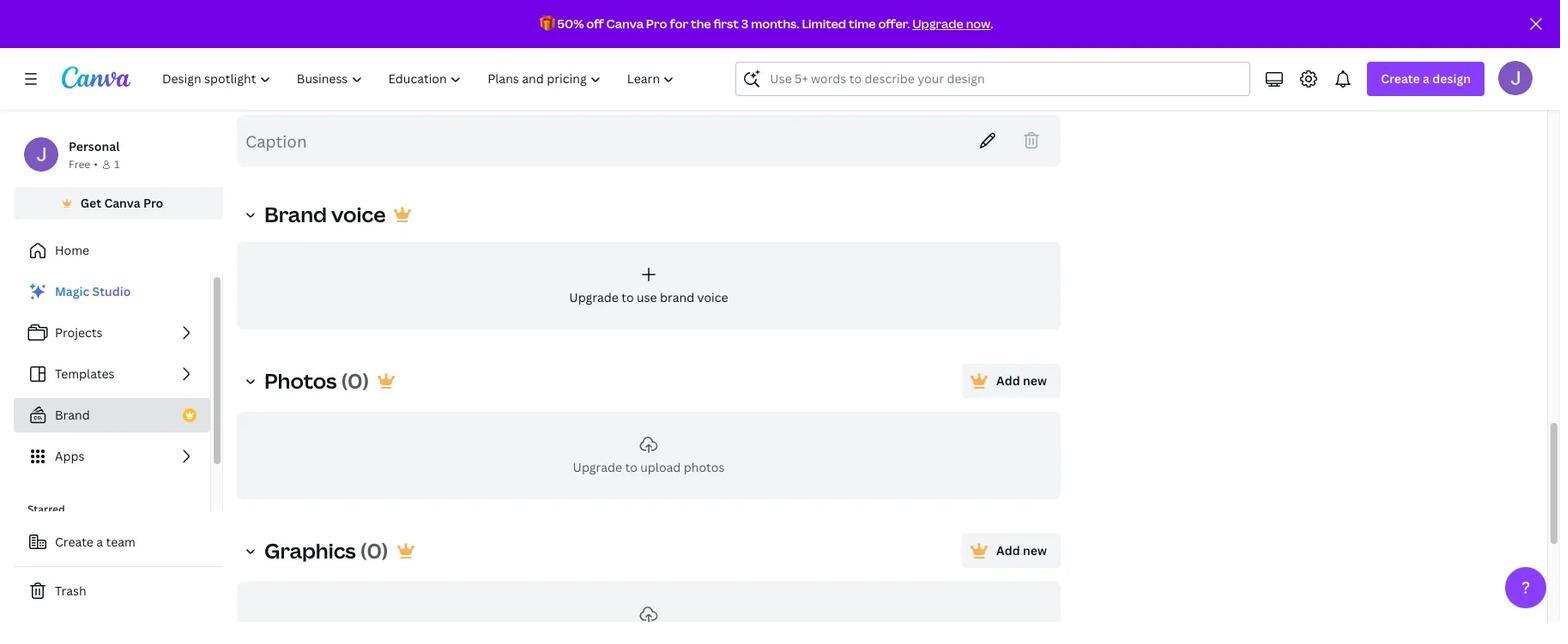 Task type: vqa. For each thing, say whether or not it's contained in the screenshot.
SORT BY button
no



Task type: locate. For each thing, give the bounding box(es) containing it.
1 horizontal spatial brand
[[264, 200, 327, 228]]

2 add new from the top
[[996, 542, 1047, 559]]

list
[[14, 275, 210, 474]]

to inside button
[[625, 459, 637, 475]]

1 vertical spatial add new
[[996, 542, 1047, 559]]

create inside dropdown button
[[1381, 70, 1420, 87]]

for
[[670, 15, 688, 32]]

3
[[741, 15, 749, 32]]

to
[[621, 289, 634, 305], [625, 459, 637, 475]]

create inside button
[[55, 534, 93, 550]]

None search field
[[736, 62, 1251, 96]]

0 vertical spatial a
[[1423, 70, 1430, 87]]

0 vertical spatial canva
[[606, 15, 644, 32]]

limited
[[802, 15, 846, 32]]

add for photos (0)
[[996, 372, 1020, 389]]

2 new from the top
[[1023, 542, 1047, 559]]

upgrade for upgrade to upload photos
[[573, 459, 622, 475]]

1 vertical spatial add
[[996, 542, 1020, 559]]

add new
[[996, 372, 1047, 389], [996, 542, 1047, 559]]

add new inside dropdown button
[[996, 542, 1047, 559]]

1 vertical spatial (0)
[[360, 536, 388, 565]]

time
[[849, 15, 876, 32]]

add new button
[[962, 364, 1061, 398]]

list containing magic studio
[[14, 275, 210, 474]]

to left use
[[621, 289, 634, 305]]

1 vertical spatial new
[[1023, 542, 1047, 559]]

50%
[[557, 15, 584, 32]]

upgrade left now
[[912, 15, 963, 32]]

🎁 50% off canva pro for the first 3 months. limited time offer. upgrade now .
[[539, 15, 993, 32]]

new
[[1023, 372, 1047, 389], [1023, 542, 1047, 559]]

0 horizontal spatial create
[[55, 534, 93, 550]]

upgrade inside button
[[573, 459, 622, 475]]

a left design
[[1423, 70, 1430, 87]]

new inside add new dropdown button
[[1023, 542, 1047, 559]]

0 horizontal spatial canva
[[104, 195, 140, 211]]

0 horizontal spatial brand
[[55, 407, 90, 423]]

upgrade left use
[[569, 289, 619, 305]]

add new inside popup button
[[996, 372, 1047, 389]]

pro inside button
[[143, 195, 163, 211]]

to inside button
[[621, 289, 634, 305]]

1 add from the top
[[996, 372, 1020, 389]]

pro left for
[[646, 15, 667, 32]]

brand link
[[14, 398, 210, 432]]

trash
[[55, 583, 86, 599]]

a inside dropdown button
[[1423, 70, 1430, 87]]

upload
[[640, 459, 681, 475]]

brand for brand
[[55, 407, 90, 423]]

2 add from the top
[[996, 542, 1020, 559]]

Search search field
[[770, 63, 1216, 95]]

1 vertical spatial pro
[[143, 195, 163, 211]]

.
[[990, 15, 993, 32]]

1 horizontal spatial create
[[1381, 70, 1420, 87]]

brand for brand voice
[[264, 200, 327, 228]]

0 vertical spatial add new
[[996, 372, 1047, 389]]

1 horizontal spatial a
[[1423, 70, 1430, 87]]

canva right off
[[606, 15, 644, 32]]

1 horizontal spatial pro
[[646, 15, 667, 32]]

brand voice button
[[264, 200, 413, 228]]

new for photos (0)
[[1023, 372, 1047, 389]]

0 vertical spatial add
[[996, 372, 1020, 389]]

1 horizontal spatial voice
[[697, 289, 728, 305]]

1 horizontal spatial canva
[[606, 15, 644, 32]]

1 vertical spatial upgrade
[[569, 289, 619, 305]]

0 vertical spatial voice
[[331, 200, 386, 228]]

a left team
[[96, 534, 103, 550]]

upgrade
[[912, 15, 963, 32], [569, 289, 619, 305], [573, 459, 622, 475]]

new for graphics (0)
[[1023, 542, 1047, 559]]

upgrade to use brand voice
[[569, 289, 728, 305]]

0 horizontal spatial voice
[[331, 200, 386, 228]]

1 vertical spatial brand
[[55, 407, 90, 423]]

brand up apps
[[55, 407, 90, 423]]

add new for graphics (0)
[[996, 542, 1047, 559]]

2 vertical spatial upgrade
[[573, 459, 622, 475]]

0 vertical spatial create
[[1381, 70, 1420, 87]]

upgrade inside button
[[569, 289, 619, 305]]

1 vertical spatial canva
[[104, 195, 140, 211]]

free
[[69, 157, 90, 172]]

1 new from the top
[[1023, 372, 1047, 389]]

0 vertical spatial to
[[621, 289, 634, 305]]

create left design
[[1381, 70, 1420, 87]]

0 vertical spatial brand
[[264, 200, 327, 228]]

0 vertical spatial upgrade
[[912, 15, 963, 32]]

to left upload
[[625, 459, 637, 475]]

templates link
[[14, 357, 210, 391]]

0 horizontal spatial a
[[96, 534, 103, 550]]

(0) right graphics at the left bottom of the page
[[360, 536, 388, 565]]

•
[[94, 157, 98, 172]]

add inside dropdown button
[[996, 542, 1020, 559]]

0 vertical spatial pro
[[646, 15, 667, 32]]

new inside add new popup button
[[1023, 372, 1047, 389]]

caption button
[[245, 130, 959, 151]]

top level navigation element
[[151, 62, 689, 96]]

canva right get
[[104, 195, 140, 211]]

trash link
[[14, 574, 223, 608]]

add inside popup button
[[996, 372, 1020, 389]]

1 vertical spatial to
[[625, 459, 637, 475]]

voice
[[331, 200, 386, 228], [697, 289, 728, 305]]

photos (0)
[[264, 366, 369, 395]]

add new button
[[962, 534, 1061, 568]]

create down "starred"
[[55, 534, 93, 550]]

create a design button
[[1367, 62, 1485, 96]]

brand down the caption
[[264, 200, 327, 228]]

add
[[996, 372, 1020, 389], [996, 542, 1020, 559]]

a
[[1423, 70, 1430, 87], [96, 534, 103, 550]]

graphics
[[264, 536, 356, 565]]

create a team
[[55, 534, 135, 550]]

photos
[[684, 459, 725, 475]]

brand
[[660, 289, 694, 305]]

0 horizontal spatial pro
[[143, 195, 163, 211]]

pro up home 'link'
[[143, 195, 163, 211]]

0 vertical spatial (0)
[[341, 366, 369, 395]]

(0) right photos
[[341, 366, 369, 395]]

1 vertical spatial a
[[96, 534, 103, 550]]

a inside button
[[96, 534, 103, 550]]

canva
[[606, 15, 644, 32], [104, 195, 140, 211]]

🎁
[[539, 15, 555, 32]]

upgrade now button
[[912, 15, 990, 32]]

0 vertical spatial new
[[1023, 372, 1047, 389]]

1 add new from the top
[[996, 372, 1047, 389]]

a for design
[[1423, 70, 1430, 87]]

1 vertical spatial voice
[[697, 289, 728, 305]]

(0) for graphics (0)
[[360, 536, 388, 565]]

1 vertical spatial create
[[55, 534, 93, 550]]

upgrade left upload
[[573, 459, 622, 475]]

(0)
[[341, 366, 369, 395], [360, 536, 388, 565]]

home
[[55, 242, 89, 258]]

pro
[[646, 15, 667, 32], [143, 195, 163, 211]]

brand
[[264, 200, 327, 228], [55, 407, 90, 423]]

create
[[1381, 70, 1420, 87], [55, 534, 93, 550]]

canva inside the get canva pro button
[[104, 195, 140, 211]]



Task type: describe. For each thing, give the bounding box(es) containing it.
1
[[114, 157, 120, 172]]

the
[[691, 15, 711, 32]]

off
[[586, 15, 604, 32]]

create for create a team
[[55, 534, 93, 550]]

starred
[[27, 502, 65, 517]]

get
[[80, 195, 101, 211]]

(0) for photos (0)
[[341, 366, 369, 395]]

brand voice
[[264, 200, 386, 228]]

voice inside upgrade to use brand voice button
[[697, 289, 728, 305]]

create a design
[[1381, 70, 1471, 87]]

graphics (0)
[[264, 536, 388, 565]]

caption
[[245, 130, 307, 151]]

to for upload
[[625, 459, 637, 475]]

upgrade to upload photos
[[573, 459, 725, 475]]

create for create a design
[[1381, 70, 1420, 87]]

photos
[[264, 366, 337, 395]]

add new for photos (0)
[[996, 372, 1047, 389]]

get canva pro
[[80, 195, 163, 211]]

to for use
[[621, 289, 634, 305]]

magic
[[55, 283, 89, 299]]

apps
[[55, 448, 84, 464]]

team
[[106, 534, 135, 550]]

personal
[[69, 138, 120, 154]]

upgrade for upgrade to use brand voice
[[569, 289, 619, 305]]

magic studio
[[55, 283, 131, 299]]

upgrade to use brand voice button
[[237, 242, 1061, 330]]

magic studio link
[[14, 275, 210, 309]]

apps link
[[14, 439, 210, 474]]

design
[[1432, 70, 1471, 87]]

projects
[[55, 324, 103, 341]]

a for team
[[96, 534, 103, 550]]

add for graphics (0)
[[996, 542, 1020, 559]]

months.
[[751, 15, 799, 32]]

templates
[[55, 366, 115, 382]]

get canva pro button
[[14, 187, 223, 220]]

studio
[[92, 283, 131, 299]]

upgrade to upload photos button
[[237, 412, 1061, 499]]

create a team button
[[14, 525, 223, 559]]

now
[[966, 15, 990, 32]]

first
[[713, 15, 739, 32]]

projects link
[[14, 316, 210, 350]]

home link
[[14, 233, 223, 268]]

free •
[[69, 157, 98, 172]]

offer.
[[878, 15, 910, 32]]

jacob simon image
[[1498, 61, 1533, 95]]

use
[[637, 289, 657, 305]]



